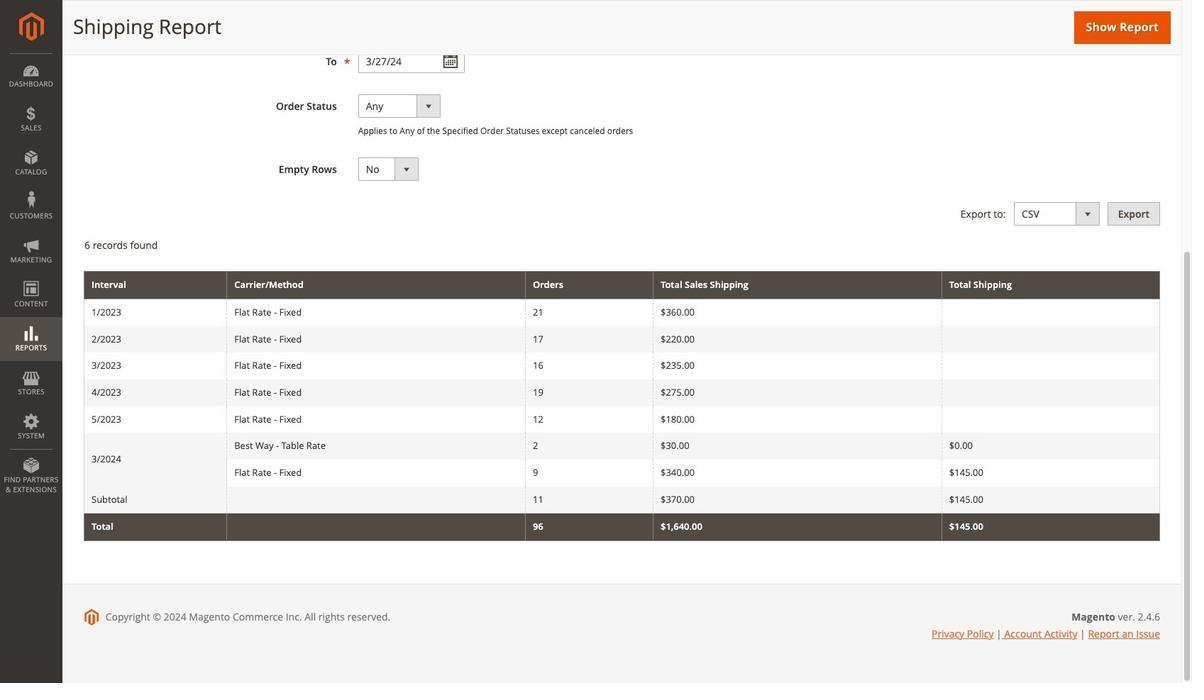 Task type: vqa. For each thing, say whether or not it's contained in the screenshot.
second To text box from the right
no



Task type: locate. For each thing, give the bounding box(es) containing it.
menu bar
[[0, 53, 62, 502]]

None text field
[[358, 5, 465, 28], [358, 50, 465, 73], [358, 5, 465, 28], [358, 50, 465, 73]]



Task type: describe. For each thing, give the bounding box(es) containing it.
magento admin panel image
[[19, 12, 44, 41]]



